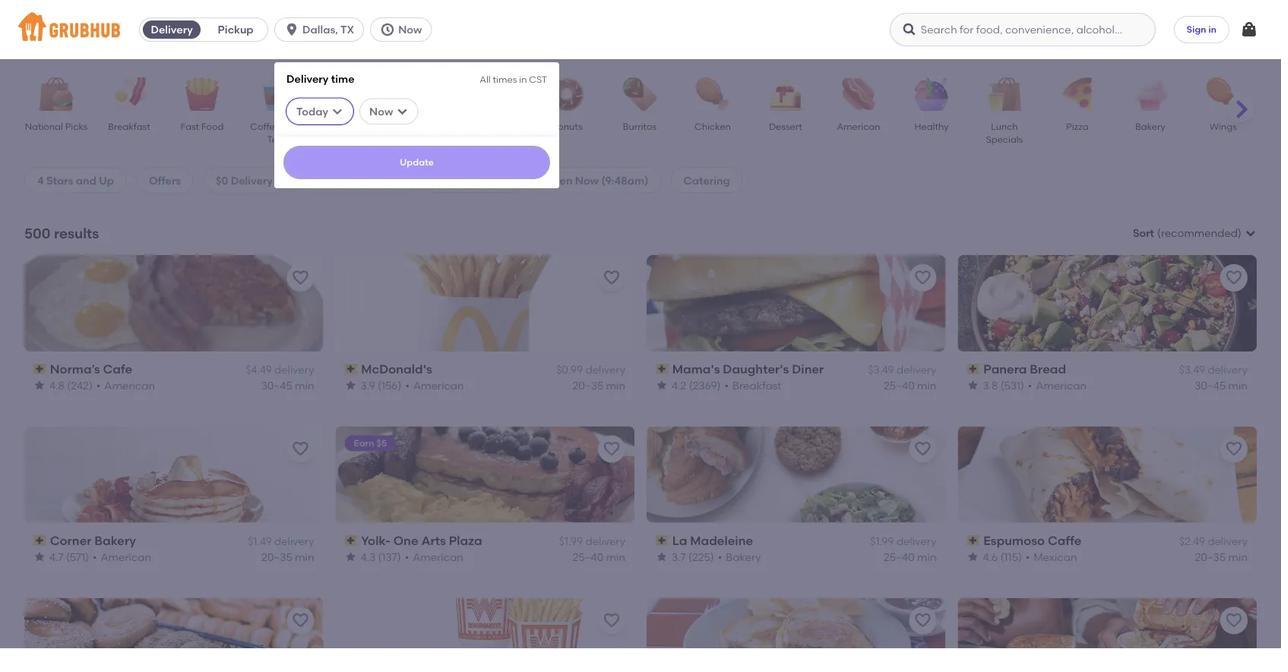 Task type: locate. For each thing, give the bounding box(es) containing it.
healthy
[[915, 121, 949, 132]]

0 horizontal spatial breakfast
[[108, 121, 150, 132]]

min for mama's daughter's diner
[[917, 379, 937, 392]]

2 $3.49 from the left
[[1179, 364, 1205, 377]]

subscription pass image left norma's
[[33, 364, 47, 375]]

subscription pass image left espumoso on the right bottom of page
[[967, 536, 980, 546]]

sign in button
[[1174, 16, 1230, 43]]

• american down bread
[[1028, 379, 1087, 392]]

0 vertical spatial bakery
[[1135, 121, 1166, 132]]

and left up
[[76, 174, 96, 187]]

2 $1.99 from the left
[[870, 535, 894, 548]]

0 vertical spatial in
[[1209, 24, 1217, 35]]

500 results
[[24, 225, 99, 242]]

2 horizontal spatial 20–35
[[1195, 551, 1226, 564]]

• down norma's cafe
[[96, 379, 101, 392]]

save this restaurant image for corner bakery
[[291, 441, 310, 459]]

bakery down madeleine
[[726, 551, 761, 564]]

1 horizontal spatial 30–45
[[1195, 379, 1226, 392]]

star icon image left 3.7
[[656, 551, 668, 563]]

subscription pass image left the "la"
[[656, 536, 669, 546]]

american down bread
[[1036, 379, 1087, 392]]

and inside coffee and tea
[[282, 121, 300, 132]]

in left the cst
[[519, 74, 527, 85]]

svg image
[[284, 22, 299, 37], [380, 22, 395, 37], [331, 105, 344, 118], [396, 105, 408, 118]]

svg image
[[1240, 21, 1258, 39], [902, 22, 917, 37]]

all times in cst
[[480, 74, 547, 85]]

0 horizontal spatial svg image
[[902, 22, 917, 37]]

1 vertical spatial mexican
[[1034, 551, 1077, 564]]

delivery for corner bakery
[[274, 535, 314, 548]]

american down mcdonald's
[[413, 379, 464, 392]]

open now (9:48am)
[[544, 174, 649, 187]]

2 $1.99 delivery from the left
[[870, 535, 937, 548]]

open
[[544, 174, 573, 187]]

20–35 down $0.99 delivery
[[573, 379, 604, 392]]

madeleine
[[690, 534, 753, 548]]

in right sign
[[1209, 24, 1217, 35]]

american for panera bread
[[1036, 379, 1087, 392]]

bakery down bakery image on the right of the page
[[1135, 121, 1166, 132]]

20–35 min for corner bakery
[[261, 551, 314, 564]]

star icon image left 4.7
[[33, 551, 46, 563]]

1 30–45 min from the left
[[261, 379, 314, 392]]

• american down arts
[[405, 551, 463, 564]]

20–35 min for espumoso caffe
[[1195, 551, 1248, 564]]

american for norma's cafe
[[104, 379, 155, 392]]

delivery for mcdonald's
[[585, 364, 625, 377]]

in inside button
[[1209, 24, 1217, 35]]

0 horizontal spatial 30–45 min
[[261, 379, 314, 392]]

• american down mcdonald's
[[405, 379, 464, 392]]

1 horizontal spatial and
[[282, 121, 300, 132]]

• american down corner bakery
[[93, 551, 151, 564]]

now right "tx"
[[398, 23, 422, 36]]

0 vertical spatial delivery
[[151, 23, 193, 36]]

delivery
[[151, 23, 193, 36], [287, 72, 329, 85], [231, 174, 273, 187]]

breakfast
[[108, 121, 150, 132], [733, 379, 782, 392]]

coffee and tea image
[[248, 78, 302, 111]]

20–35 for espumoso caffe
[[1195, 551, 1226, 564]]

20–35 min down $0.99 delivery
[[573, 379, 625, 392]]

lunch specials
[[986, 121, 1023, 145]]

subscription pass image left mama's
[[656, 364, 669, 375]]

bakery right corner
[[94, 534, 136, 548]]

1 horizontal spatial 30–45 min
[[1195, 379, 1248, 392]]

corner bakery
[[50, 534, 136, 548]]

0 horizontal spatial 30–45
[[261, 379, 292, 392]]

subscription pass image
[[345, 364, 358, 375], [967, 364, 980, 375], [33, 536, 47, 546], [967, 536, 980, 546]]

star icon image for mcdonald's
[[345, 380, 357, 392]]

burritos image
[[613, 78, 666, 111]]

• down panera bread
[[1028, 379, 1032, 392]]

$2.49
[[1179, 535, 1205, 548]]

0 vertical spatial breakfast
[[108, 121, 150, 132]]

breakfast down breakfast image
[[108, 121, 150, 132]]

tx
[[340, 23, 354, 36]]

1 horizontal spatial bakery
[[726, 551, 761, 564]]

$1.99
[[559, 535, 583, 548], [870, 535, 894, 548]]

star icon image left 3.8
[[967, 380, 979, 392]]

1 horizontal spatial 20–35 min
[[573, 379, 625, 392]]

20–35 min down $1.49 delivery
[[261, 551, 314, 564]]

update
[[400, 157, 434, 168]]

save this restaurant button
[[287, 264, 314, 292], [598, 264, 625, 292], [909, 264, 937, 292], [1220, 264, 1248, 292], [287, 436, 314, 463], [598, 436, 625, 463], [909, 436, 937, 463], [1220, 436, 1248, 463], [287, 608, 314, 635], [598, 608, 625, 635], [909, 608, 937, 635], [1220, 608, 1248, 635]]

subscription pass image for mama's daughter's diner
[[656, 364, 669, 375]]

0 horizontal spatial $3.49
[[868, 364, 894, 377]]

1 $3.49 from the left
[[868, 364, 894, 377]]

delivery for yolk- one arts plaza
[[585, 535, 625, 548]]

burritos
[[623, 121, 657, 132]]

1 vertical spatial and
[[76, 174, 96, 187]]

1 horizontal spatial save this restaurant image
[[1225, 612, 1243, 630]]

0 horizontal spatial delivery
[[151, 23, 193, 36]]

0 horizontal spatial $1.99
[[559, 535, 583, 548]]

1 vertical spatial now
[[369, 105, 393, 118]]

lunch specials image
[[978, 78, 1031, 111]]

one
[[393, 534, 418, 548]]

• american
[[96, 379, 155, 392], [405, 379, 464, 392], [1028, 379, 1087, 392], [93, 551, 151, 564], [405, 551, 463, 564]]

1 horizontal spatial breakfast
[[733, 379, 782, 392]]

star icon image for yolk- one arts plaza
[[345, 551, 357, 563]]

0 vertical spatial now
[[398, 23, 422, 36]]

min for la madeleine
[[917, 551, 937, 564]]

0 vertical spatial mexican
[[329, 121, 367, 132]]

1 $3.49 delivery from the left
[[868, 364, 937, 377]]

subscription pass image for corner bakery
[[33, 536, 47, 546]]

star icon image
[[33, 380, 46, 392], [345, 380, 357, 392], [656, 380, 668, 392], [967, 380, 979, 392], [33, 551, 46, 563], [345, 551, 357, 563], [656, 551, 668, 563], [967, 551, 979, 563]]

earn $5
[[354, 438, 387, 449]]

$3.49 delivery
[[868, 364, 937, 377], [1179, 364, 1248, 377]]

25–40
[[884, 379, 915, 392], [573, 551, 604, 564], [884, 551, 915, 564]]

star icon image left the 4.2
[[656, 380, 668, 392]]

subscription pass image left the 'panera'
[[967, 364, 980, 375]]

2 30–45 min from the left
[[1195, 379, 1248, 392]]

subscription pass image left corner
[[33, 536, 47, 546]]

mexican down mexican image
[[329, 121, 367, 132]]

0 horizontal spatial bakery
[[94, 534, 136, 548]]

american down cafe
[[104, 379, 155, 392]]

0 horizontal spatial 20–35 min
[[261, 551, 314, 564]]

and up tea
[[282, 121, 300, 132]]

0 horizontal spatial $1.99 delivery
[[559, 535, 625, 548]]

• mexican
[[1026, 551, 1077, 564]]

plaza
[[449, 534, 482, 548]]

• down one
[[405, 551, 409, 564]]

• right (115)
[[1026, 551, 1030, 564]]

• american for yolk- one arts plaza
[[405, 551, 463, 564]]

delivery right the $0
[[231, 174, 273, 187]]

delivery up today
[[287, 72, 329, 85]]

american down american image
[[837, 121, 880, 132]]

20–35 min down $2.49 delivery
[[1195, 551, 1248, 564]]

delivery for norma's cafe
[[274, 364, 314, 377]]

pizza image
[[1051, 78, 1104, 111]]

cafe
[[103, 362, 132, 377]]

specials
[[986, 134, 1023, 145]]

0 horizontal spatial save this restaurant image
[[291, 612, 310, 630]]

$2.49 delivery
[[1179, 535, 1248, 548]]

svg image right "tx"
[[380, 22, 395, 37]]

american down arts
[[413, 551, 463, 564]]

min
[[295, 379, 314, 392], [606, 379, 625, 392], [917, 379, 937, 392], [1229, 379, 1248, 392], [295, 551, 314, 564], [606, 551, 625, 564], [917, 551, 937, 564], [1229, 551, 1248, 564]]

caffe
[[1048, 534, 1082, 548]]

now right open
[[575, 174, 599, 187]]

4.6 (115)
[[983, 551, 1022, 564]]

update button
[[284, 146, 550, 179]]

• right (156)
[[405, 379, 410, 392]]

• down madeleine
[[718, 551, 722, 564]]

today
[[296, 105, 328, 118]]

1 horizontal spatial delivery
[[231, 174, 273, 187]]

30–45 for panera bread
[[1195, 379, 1226, 392]]

star icon image left the 3.9
[[345, 380, 357, 392]]

dessert image
[[759, 78, 812, 111]]

1 horizontal spatial $1.99
[[870, 535, 894, 548]]

1 30–45 from the left
[[261, 379, 292, 392]]

$3.49 delivery for panera bread
[[1179, 364, 1248, 377]]

yolk-
[[361, 534, 391, 548]]

2 vertical spatial bakery
[[726, 551, 761, 564]]

subscription pass image for norma's cafe
[[33, 364, 47, 375]]

earn
[[354, 438, 374, 449]]

2 vertical spatial now
[[575, 174, 599, 187]]

25–40 for arts
[[573, 551, 604, 564]]

1 vertical spatial bakery
[[94, 534, 136, 548]]

2 horizontal spatial 20–35 min
[[1195, 551, 1248, 564]]

wings
[[1210, 121, 1237, 132]]

now left tacos image
[[369, 105, 393, 118]]

norma's
[[50, 362, 100, 377]]

save this restaurant image
[[291, 269, 310, 287], [603, 269, 621, 287], [914, 269, 932, 287], [1225, 269, 1243, 287], [291, 441, 310, 459], [603, 441, 621, 459], [914, 441, 932, 459], [1225, 441, 1243, 459], [603, 612, 621, 630], [914, 612, 932, 630]]

• for corner bakery
[[93, 551, 97, 564]]

wings image
[[1197, 78, 1250, 111]]

subscription pass image for la madeleine
[[656, 536, 669, 546]]

delivery button
[[140, 17, 204, 42]]

20–35 down $1.49 delivery
[[261, 551, 292, 564]]

subscription pass image
[[33, 364, 47, 375], [656, 364, 669, 375], [345, 536, 358, 546], [656, 536, 669, 546]]

0 horizontal spatial 20–35
[[261, 551, 292, 564]]

1 horizontal spatial now
[[398, 23, 422, 36]]

25–40 min for arts
[[573, 551, 625, 564]]

$4.49 delivery
[[246, 364, 314, 377]]

0 horizontal spatial mexican
[[329, 121, 367, 132]]

mexican image
[[321, 78, 375, 111]]

0 horizontal spatial $3.49 delivery
[[868, 364, 937, 377]]

delivery for mama's daughter's diner
[[897, 364, 937, 377]]

bakery
[[1135, 121, 1166, 132], [94, 534, 136, 548], [726, 551, 761, 564]]

• down corner bakery
[[93, 551, 97, 564]]

30–45 min
[[261, 379, 314, 392], [1195, 379, 1248, 392]]

pickup button
[[204, 17, 268, 42]]

subscription pass image left mcdonald's
[[345, 364, 358, 375]]

1 horizontal spatial svg image
[[1240, 21, 1258, 39]]

4.3
[[361, 551, 376, 564]]

breakfast down daughter's
[[733, 379, 782, 392]]

save this restaurant image
[[291, 612, 310, 630], [1225, 612, 1243, 630]]

2 horizontal spatial delivery
[[287, 72, 329, 85]]

1 horizontal spatial $3.49
[[1179, 364, 1205, 377]]

1 horizontal spatial 20–35
[[573, 379, 604, 392]]

• for mcdonald's
[[405, 379, 410, 392]]

$3.49
[[868, 364, 894, 377], [1179, 364, 1205, 377]]

$5
[[376, 438, 387, 449]]

1 horizontal spatial in
[[1209, 24, 1217, 35]]

american down corner bakery
[[101, 551, 151, 564]]

grubhub plus flag logo image
[[438, 174, 453, 187]]

4 stars and up
[[37, 174, 114, 187]]

20–35 down $2.49 delivery
[[1195, 551, 1226, 564]]

star icon image left 4.6
[[967, 551, 979, 563]]

delivery for panera bread
[[1208, 364, 1248, 377]]

main navigation navigation
[[0, 0, 1281, 650]]

delivery inside 'button'
[[151, 23, 193, 36]]

offers
[[149, 174, 181, 187]]

american for corner bakery
[[101, 551, 151, 564]]

delivery for espumoso caffe
[[1208, 535, 1248, 548]]

sign
[[1187, 24, 1206, 35]]

chicken
[[695, 121, 731, 132]]

svg image right the "sign in" button
[[1240, 21, 1258, 39]]

• breakfast
[[725, 379, 782, 392]]

delivery left pickup "button"
[[151, 23, 193, 36]]

picks
[[65, 121, 88, 132]]

1 vertical spatial delivery
[[287, 72, 329, 85]]

1 horizontal spatial $3.49 delivery
[[1179, 364, 1248, 377]]

30–45 min for panera bread
[[1195, 379, 1248, 392]]

0 horizontal spatial in
[[519, 74, 527, 85]]

coffee
[[250, 121, 280, 132]]

bakery for • bakery
[[726, 551, 761, 564]]

20–35 min
[[573, 379, 625, 392], [261, 551, 314, 564], [1195, 551, 1248, 564]]

min for espumoso caffe
[[1229, 551, 1248, 564]]

• right (2369)
[[725, 379, 729, 392]]

subscription pass image left yolk-
[[345, 536, 358, 546]]

• american for norma's cafe
[[96, 379, 155, 392]]

2 30–45 from the left
[[1195, 379, 1226, 392]]

25–40 min for diner
[[884, 379, 937, 392]]

1 horizontal spatial $1.99 delivery
[[870, 535, 937, 548]]

star icon image left 4.3
[[345, 551, 357, 563]]

$3.49 delivery for mama's daughter's diner
[[868, 364, 937, 377]]

or
[[367, 174, 378, 187]]

1 $1.99 delivery from the left
[[559, 535, 625, 548]]

svg image up tacos
[[396, 105, 408, 118]]

• american down cafe
[[96, 379, 155, 392]]

svg image up healthy image
[[902, 22, 917, 37]]

bread
[[1030, 362, 1066, 377]]

1 $1.99 from the left
[[559, 535, 583, 548]]

$1.99 delivery
[[559, 535, 625, 548], [870, 535, 937, 548]]

subscription pass image for mcdonald's
[[345, 364, 358, 375]]

(137)
[[378, 551, 401, 564]]

• american for corner bakery
[[93, 551, 151, 564]]

star icon image left 4.8 on the left bottom of page
[[33, 380, 46, 392]]

• for panera bread
[[1028, 379, 1032, 392]]

2 $3.49 delivery from the left
[[1179, 364, 1248, 377]]

american
[[837, 121, 880, 132], [104, 379, 155, 392], [413, 379, 464, 392], [1036, 379, 1087, 392], [101, 551, 151, 564], [413, 551, 463, 564]]

4.8
[[49, 379, 64, 392]]

in
[[1209, 24, 1217, 35], [519, 74, 527, 85]]

0 vertical spatial and
[[282, 121, 300, 132]]

mexican down the caffe
[[1034, 551, 1077, 564]]

4
[[37, 174, 44, 187]]

1 vertical spatial breakfast
[[733, 379, 782, 392]]

results
[[54, 225, 99, 242]]

svg image left dallas,
[[284, 22, 299, 37]]



Task type: describe. For each thing, give the bounding box(es) containing it.
delivery for la madeleine
[[897, 535, 937, 548]]

save this restaurant image for mama's daughter's diner
[[914, 269, 932, 287]]

mama's daughter's diner
[[672, 362, 824, 377]]

minutes
[[323, 174, 364, 187]]

20–35 for corner bakery
[[261, 551, 292, 564]]

la madeleine
[[672, 534, 753, 548]]

up
[[99, 174, 114, 187]]

norma's cafe
[[50, 362, 132, 377]]

4.8 (242)
[[49, 379, 93, 392]]

dessert
[[769, 121, 802, 132]]

subscription pass image for yolk- one arts plaza
[[345, 536, 358, 546]]

american image
[[832, 78, 885, 111]]

(531)
[[1001, 379, 1024, 392]]

2 horizontal spatial now
[[575, 174, 599, 187]]

30–45 for norma's cafe
[[261, 379, 292, 392]]

bakery for corner bakery
[[94, 534, 136, 548]]

arts
[[421, 534, 446, 548]]

3.8 (531)
[[983, 379, 1024, 392]]

500
[[24, 225, 51, 242]]

• bakery
[[718, 551, 761, 564]]

donuts image
[[540, 78, 594, 111]]

save this restaurant image for la madeleine
[[914, 441, 932, 459]]

svg image right today
[[331, 105, 344, 118]]

mama's
[[672, 362, 720, 377]]

pizza
[[1066, 121, 1089, 132]]

3.7 (225)
[[672, 551, 714, 564]]

star icon image for mama's daughter's diner
[[656, 380, 668, 392]]

save this restaurant image for mcdonald's
[[603, 269, 621, 287]]

national picks image
[[30, 78, 83, 111]]

hamburgers
[[466, 121, 522, 132]]

diner
[[792, 362, 824, 377]]

svg image inside dallas, tx button
[[284, 22, 299, 37]]

delivery time
[[287, 72, 355, 85]]

4.3 (137)
[[361, 551, 401, 564]]

min for norma's cafe
[[295, 379, 314, 392]]

(225)
[[688, 551, 714, 564]]

panera
[[983, 362, 1027, 377]]

2 vertical spatial delivery
[[231, 174, 273, 187]]

food
[[201, 121, 224, 132]]

$0 delivery
[[216, 174, 273, 187]]

star icon image for norma's cafe
[[33, 380, 46, 392]]

$3.49 for mama's daughter's diner
[[868, 364, 894, 377]]

3.8
[[983, 379, 998, 392]]

30
[[308, 174, 321, 187]]

(115)
[[1001, 551, 1022, 564]]

• for espumoso caffe
[[1026, 551, 1030, 564]]

$1.49
[[248, 535, 272, 548]]

fast
[[181, 121, 199, 132]]

$0.99
[[556, 364, 583, 377]]

• for la madeleine
[[718, 551, 722, 564]]

fast food image
[[176, 78, 229, 111]]

star icon image for espumoso caffe
[[967, 551, 979, 563]]

(2369)
[[689, 379, 721, 392]]

donuts
[[551, 121, 583, 132]]

tea
[[267, 134, 283, 145]]

• american for mcdonald's
[[405, 379, 464, 392]]

cst
[[529, 74, 547, 85]]

now button
[[370, 17, 438, 42]]

stars
[[46, 174, 73, 187]]

daughter's
[[723, 362, 789, 377]]

catering
[[684, 174, 730, 187]]

yolk- one arts plaza
[[361, 534, 482, 548]]

3.9 (156)
[[361, 379, 402, 392]]

times
[[493, 74, 517, 85]]

espumoso caffe
[[983, 534, 1082, 548]]

star icon image for panera bread
[[967, 380, 979, 392]]

min for corner bakery
[[295, 551, 314, 564]]

less
[[380, 174, 403, 187]]

save this restaurant image for norma's cafe
[[291, 269, 310, 287]]

delivery for delivery
[[151, 23, 193, 36]]

delivery for delivery time
[[287, 72, 329, 85]]

1 save this restaurant image from the left
[[291, 612, 310, 630]]

min for panera bread
[[1229, 379, 1248, 392]]

min for mcdonald's
[[606, 379, 625, 392]]

lunch
[[991, 121, 1018, 132]]

$1.99 delivery for yolk- one arts plaza
[[559, 535, 625, 548]]

sign in
[[1187, 24, 1217, 35]]

30–45 min for norma's cafe
[[261, 379, 314, 392]]

4.6
[[983, 551, 998, 564]]

2 save this restaurant image from the left
[[1225, 612, 1243, 630]]

national
[[25, 121, 63, 132]]

healthy image
[[905, 78, 958, 111]]

$1.49 delivery
[[248, 535, 314, 548]]

mcdonald's
[[361, 362, 432, 377]]

save this restaurant image for espumoso caffe
[[1225, 441, 1243, 459]]

$3.49 for panera bread
[[1179, 364, 1205, 377]]

bakery image
[[1124, 78, 1177, 111]]

la
[[672, 534, 687, 548]]

$0
[[216, 174, 228, 187]]

30 minutes or less
[[308, 174, 403, 187]]

subscription pass image for espumoso caffe
[[967, 536, 980, 546]]

$1.99 for yolk- one arts plaza
[[559, 535, 583, 548]]

$4.49
[[246, 364, 272, 377]]

$0.99 delivery
[[556, 364, 625, 377]]

25–40 for diner
[[884, 379, 915, 392]]

chicken image
[[686, 78, 739, 111]]

tacos
[[408, 121, 434, 132]]

(156)
[[378, 379, 402, 392]]

subscription pass image for panera bread
[[967, 364, 980, 375]]

• american for panera bread
[[1028, 379, 1087, 392]]

pickup
[[218, 23, 254, 36]]

3.7
[[672, 551, 686, 564]]

1 horizontal spatial mexican
[[1034, 551, 1077, 564]]

dallas, tx button
[[274, 17, 370, 42]]

fast food
[[181, 121, 224, 132]]

1 vertical spatial in
[[519, 74, 527, 85]]

• for yolk- one arts plaza
[[405, 551, 409, 564]]

$1.99 delivery for la madeleine
[[870, 535, 937, 548]]

corner
[[50, 534, 92, 548]]

coffee and tea
[[250, 121, 300, 145]]

4.7 (571)
[[49, 551, 89, 564]]

4.2 (2369)
[[672, 379, 721, 392]]

2 horizontal spatial bakery
[[1135, 121, 1166, 132]]

0 horizontal spatial now
[[369, 105, 393, 118]]

hamburgers image
[[467, 78, 521, 111]]

(9:48am)
[[601, 174, 649, 187]]

now inside button
[[398, 23, 422, 36]]

national picks
[[25, 121, 88, 132]]

4.2
[[672, 379, 687, 392]]

star icon image for corner bakery
[[33, 551, 46, 563]]

• for mama's daughter's diner
[[725, 379, 729, 392]]

all
[[480, 74, 491, 85]]

0 horizontal spatial and
[[76, 174, 96, 187]]

svg image inside now button
[[380, 22, 395, 37]]

20–35 for mcdonald's
[[573, 379, 604, 392]]

$1.99 for la madeleine
[[870, 535, 894, 548]]

panera bread
[[983, 362, 1066, 377]]

star icon image for la madeleine
[[656, 551, 668, 563]]

american for mcdonald's
[[413, 379, 464, 392]]

(571)
[[66, 551, 89, 564]]

american for yolk- one arts plaza
[[413, 551, 463, 564]]

• for norma's cafe
[[96, 379, 101, 392]]

3.9
[[361, 379, 375, 392]]

20–35 min for mcdonald's
[[573, 379, 625, 392]]

dallas, tx
[[303, 23, 354, 36]]

save this restaurant image for panera bread
[[1225, 269, 1243, 287]]

tacos image
[[394, 78, 448, 111]]

breakfast image
[[103, 78, 156, 111]]

(242)
[[67, 379, 93, 392]]

min for yolk- one arts plaza
[[606, 551, 625, 564]]



Task type: vqa. For each thing, say whether or not it's contained in the screenshot.
Add a promo code
no



